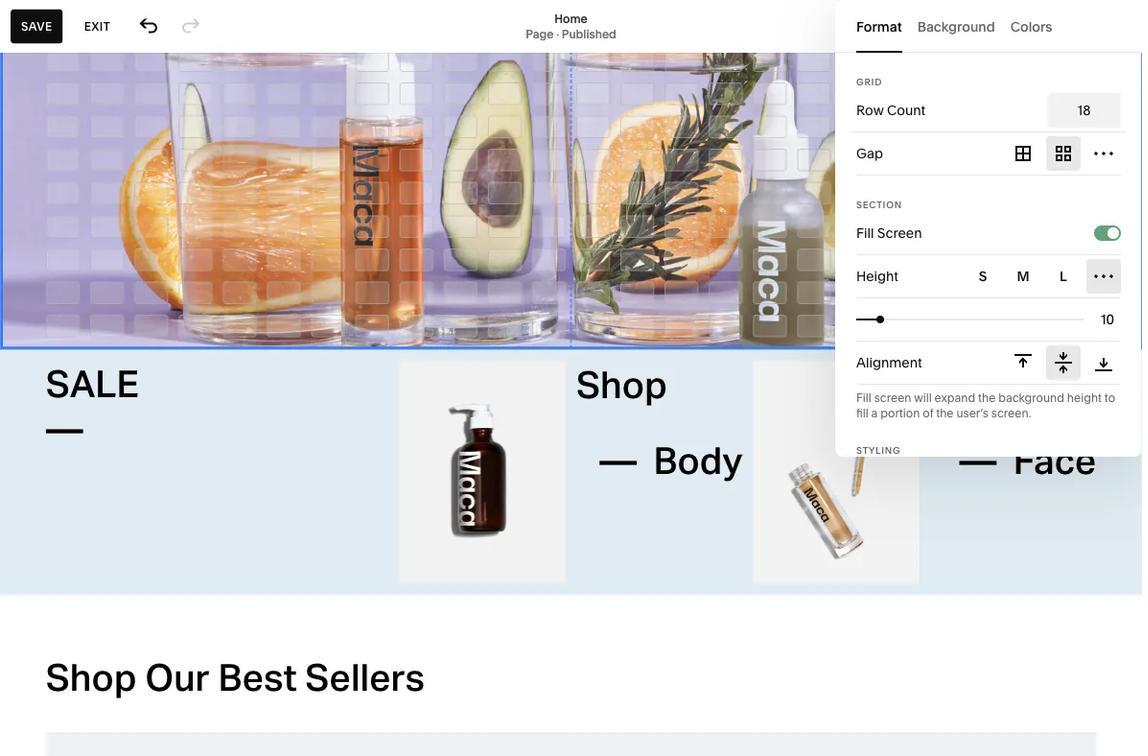 Task type: describe. For each thing, give the bounding box(es) containing it.
published
[[562, 27, 617, 41]]

page
[[526, 27, 554, 41]]

settings link
[[32, 594, 213, 616]]

fill for fill screen
[[857, 225, 875, 241]]

user's
[[957, 406, 989, 420]]

contacts link
[[32, 220, 213, 243]]

background
[[918, 18, 996, 35]]

format
[[857, 18, 903, 35]]

1 vertical spatial the
[[937, 406, 954, 420]]

to
[[1105, 391, 1116, 405]]

exit
[[84, 19, 110, 33]]

exit button
[[74, 9, 121, 44]]

website link
[[32, 118, 213, 141]]

row count
[[857, 102, 926, 119]]

selling link
[[32, 152, 213, 175]]

0 vertical spatial the
[[979, 391, 997, 405]]

acuity scheduling link
[[32, 288, 213, 311]]

ruby anderson button
[[29, 688, 213, 725]]

alignment
[[857, 355, 923, 371]]

acuity scheduling
[[32, 289, 164, 308]]

fill for fill screen will expand the background height to fill a portion of the user's screen.
[[857, 391, 872, 405]]

screen
[[878, 225, 923, 241]]

section
[[857, 199, 903, 210]]

screen
[[875, 391, 912, 405]]

grid
[[857, 76, 883, 87]]

ruby
[[76, 691, 104, 705]]

row
[[857, 102, 884, 119]]

background
[[999, 391, 1065, 405]]

m
[[1018, 268, 1030, 285]]

portion
[[881, 406, 921, 420]]

website
[[32, 119, 92, 138]]

save
[[21, 19, 53, 33]]



Task type: locate. For each thing, give the bounding box(es) containing it.
will
[[915, 391, 933, 405]]

contacts
[[32, 221, 98, 240]]

save button
[[11, 9, 63, 44]]

1 vertical spatial fill
[[857, 391, 872, 405]]

set row and column gap into zero image
[[1003, 132, 1045, 175]]

screen.
[[992, 406, 1032, 420]]

of
[[923, 406, 934, 420]]

marketing link
[[32, 186, 213, 209]]

option group for height
[[966, 259, 1122, 294]]

fill inside fill screen will expand the background height to fill a portion of the user's screen.
[[857, 391, 872, 405]]

analytics link
[[32, 254, 213, 277]]

colors
[[1011, 18, 1053, 35]]

ruby anderson
[[76, 691, 160, 705]]

2 fill from the top
[[857, 391, 872, 405]]

2 vertical spatial option group
[[1007, 345, 1122, 380]]

1 horizontal spatial the
[[979, 391, 997, 405]]

home
[[555, 12, 588, 25]]

selling
[[32, 153, 81, 172]]

gap
[[857, 145, 884, 162]]

fill down section
[[857, 225, 875, 241]]

count
[[888, 102, 926, 119]]

option group containing s
[[966, 259, 1122, 294]]

None field
[[1095, 309, 1122, 330]]

0 vertical spatial option group
[[1003, 132, 1122, 175]]

tab list containing format
[[857, 0, 1122, 53]]

scheduling
[[82, 289, 164, 308]]

s
[[980, 268, 988, 285]]

expand
[[935, 391, 976, 405]]

anderson
[[106, 691, 160, 705]]

marketing
[[32, 187, 106, 206]]

fill screen
[[857, 225, 923, 241]]

the
[[979, 391, 997, 405], [937, 406, 954, 420]]

styling
[[857, 444, 901, 456]]

background button
[[918, 0, 996, 53]]

the up the user's
[[979, 391, 997, 405]]

the right of
[[937, 406, 954, 420]]

fill screen will expand the background height to fill a portion of the user's screen.
[[857, 391, 1116, 420]]

colors button
[[1011, 0, 1053, 53]]

format button
[[857, 0, 903, 53]]

settings
[[32, 595, 92, 613]]

0 vertical spatial fill
[[857, 225, 875, 241]]

height
[[1068, 391, 1103, 405]]

acuity
[[32, 289, 78, 308]]

fill
[[857, 225, 875, 241], [857, 391, 872, 405]]

option group for gap
[[1003, 132, 1122, 175]]

tab list
[[857, 0, 1122, 53], [958, 11, 1046, 42]]

1 fill from the top
[[857, 225, 875, 241]]

·
[[557, 27, 560, 41]]

home page · published
[[526, 12, 617, 41]]

0 horizontal spatial the
[[937, 406, 954, 420]]

option group
[[1003, 132, 1122, 175], [966, 259, 1122, 294], [1007, 345, 1122, 380]]

height
[[857, 268, 899, 285]]

option group for alignment
[[1007, 345, 1122, 380]]

None range field
[[857, 298, 1084, 341]]

None checkbox
[[1108, 227, 1120, 239]]

l
[[1061, 268, 1068, 285]]

Row Count number field
[[1048, 93, 1122, 128]]

a
[[872, 406, 878, 420]]

1 vertical spatial option group
[[966, 259, 1122, 294]]

fill up fill
[[857, 391, 872, 405]]

analytics
[[32, 255, 99, 274]]

fill
[[857, 406, 869, 420]]



Task type: vqa. For each thing, say whether or not it's contained in the screenshot.
Fill screen will expand the background height to fill a portion of the user's screen.
yes



